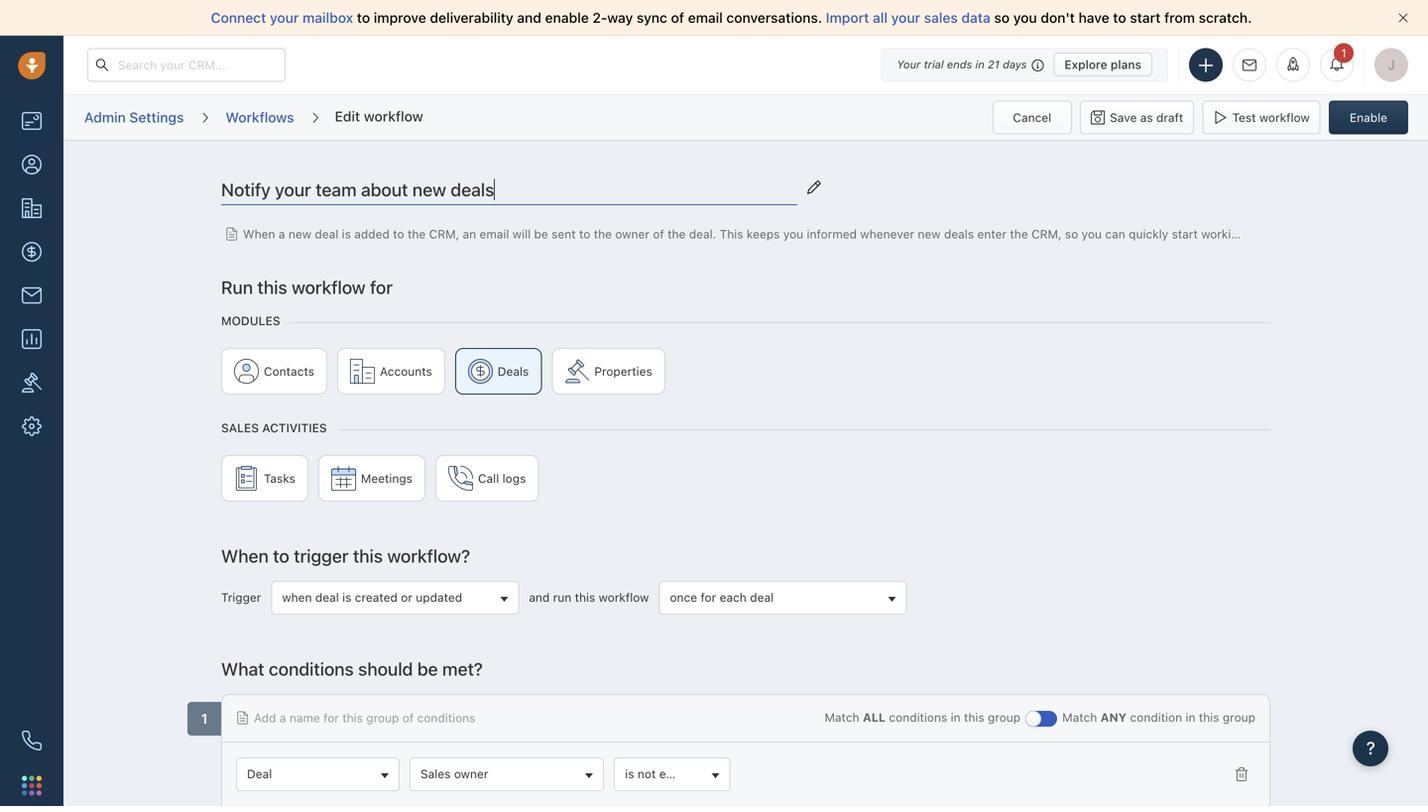 Task type: vqa. For each thing, say whether or not it's contained in the screenshot.
Freddy button
no



Task type: describe. For each thing, give the bounding box(es) containing it.
contacts
[[264, 365, 315, 379]]

owner inside button
[[454, 768, 489, 781]]

all
[[863, 711, 886, 725]]

3 the from the left
[[668, 227, 686, 241]]

for for run this workflow for
[[370, 277, 393, 298]]

connect
[[211, 9, 266, 26]]

when to trigger this workflow?
[[221, 546, 470, 567]]

to right have
[[1114, 9, 1127, 26]]

sales for sales activities
[[221, 421, 259, 435]]

what's new image
[[1287, 57, 1301, 71]]

accounts
[[380, 365, 432, 379]]

4 the from the left
[[1011, 227, 1029, 241]]

all
[[873, 9, 888, 26]]

1
[[1342, 46, 1347, 60]]

0 vertical spatial email
[[688, 9, 723, 26]]

logs
[[503, 472, 526, 486]]

any
[[1101, 711, 1127, 725]]

trigger
[[294, 546, 349, 567]]

properties image
[[22, 373, 42, 393]]

test workflow
[[1233, 111, 1311, 125]]

to right 'sent'
[[580, 227, 591, 241]]

group for conditions in this group
[[988, 711, 1021, 725]]

2 horizontal spatial conditions
[[890, 711, 948, 725]]

call logs button
[[436, 455, 539, 502]]

call
[[478, 472, 499, 486]]

trigger
[[221, 591, 261, 605]]

this
[[720, 227, 744, 241]]

don't
[[1041, 9, 1076, 26]]

1 vertical spatial so
[[1066, 227, 1079, 241]]

workflow right the edit
[[364, 108, 423, 124]]

improve
[[374, 9, 426, 26]]

modules
[[221, 314, 280, 328]]

settings
[[129, 109, 184, 125]]

match for match any condition in this group
[[1063, 711, 1098, 725]]

sales owner button
[[410, 758, 605, 792]]

sales for sales owner
[[421, 768, 451, 781]]

2 horizontal spatial of
[[671, 9, 685, 26]]

mailbox
[[303, 9, 353, 26]]

add a name for this group of conditions
[[254, 712, 476, 725]]

test
[[1233, 111, 1257, 125]]

1 your from the left
[[270, 9, 299, 26]]

when deal is created or updated
[[282, 591, 463, 605]]

in for conditions
[[951, 711, 961, 725]]

match any condition in this group
[[1063, 711, 1256, 725]]

or
[[401, 591, 413, 605]]

2 the from the left
[[594, 227, 612, 241]]

1 horizontal spatial conditions
[[417, 712, 476, 725]]

added
[[355, 227, 390, 241]]

0 horizontal spatial group
[[366, 712, 399, 725]]

will
[[513, 227, 531, 241]]

to right added
[[393, 227, 405, 241]]

properties
[[595, 365, 653, 379]]

keeps
[[747, 227, 780, 241]]

once for each deal
[[670, 591, 774, 605]]

properties button
[[552, 348, 666, 395]]

meetings
[[361, 472, 413, 486]]

once for each deal button
[[659, 582, 907, 615]]

1 horizontal spatial you
[[1014, 9, 1038, 26]]

met?
[[443, 659, 483, 680]]

ends
[[948, 58, 973, 71]]

admin settings
[[84, 109, 184, 125]]

save as draft
[[1111, 111, 1184, 125]]

when for when a new deal is added to the crm, an email will be sent to the owner of the deal. this keeps you informed whenever new deals enter the crm, so you can quickly start working on them.
[[243, 227, 275, 241]]

explore
[[1065, 58, 1108, 71]]

2 vertical spatial of
[[403, 712, 414, 725]]

2 horizontal spatial you
[[1082, 227, 1103, 241]]

a for name
[[280, 712, 286, 725]]

match for match all conditions in this group
[[825, 711, 860, 725]]

sync
[[637, 9, 668, 26]]

deal right when
[[315, 591, 339, 605]]

connect your mailbox link
[[211, 9, 357, 26]]

informed
[[807, 227, 857, 241]]

workflow down added
[[292, 277, 366, 298]]

1 new from the left
[[289, 227, 312, 241]]

import all your sales data link
[[826, 9, 995, 26]]

1 vertical spatial and
[[529, 591, 550, 605]]

for inside button
[[701, 591, 717, 605]]

2-
[[593, 9, 608, 26]]

when a new deal is added to the crm, an email will be sent to the owner of the deal. this keeps you informed whenever new deals enter the crm, so you can quickly start working on them.
[[243, 227, 1299, 241]]

and run this workflow
[[529, 591, 649, 605]]

phone image
[[22, 731, 42, 751]]

0 vertical spatial start
[[1131, 9, 1161, 26]]

accounts button
[[337, 348, 445, 395]]

whenever
[[861, 227, 915, 241]]

enter
[[978, 227, 1007, 241]]

deal button
[[236, 758, 400, 792]]

deal
[[247, 768, 272, 781]]

plans
[[1111, 58, 1142, 71]]

deals
[[945, 227, 975, 241]]

to left trigger
[[273, 546, 290, 567]]

0 horizontal spatial conditions
[[269, 659, 354, 680]]

way
[[608, 9, 633, 26]]

phone element
[[12, 721, 52, 761]]

close image
[[1399, 13, 1409, 23]]

explore plans
[[1065, 58, 1142, 71]]

deals button
[[455, 348, 542, 395]]

1 vertical spatial be
[[418, 659, 438, 680]]

working
[[1202, 227, 1246, 241]]

0 horizontal spatial you
[[784, 227, 804, 241]]

can
[[1106, 227, 1126, 241]]

each
[[720, 591, 747, 605]]

meetings button
[[318, 455, 426, 502]]

sales
[[925, 9, 958, 26]]

is not empty
[[625, 768, 695, 781]]

as
[[1141, 111, 1154, 125]]

not
[[638, 768, 656, 781]]

workflow?
[[387, 546, 470, 567]]

group for modules
[[221, 348, 1271, 405]]

0 vertical spatial so
[[995, 9, 1010, 26]]



Task type: locate. For each thing, give the bounding box(es) containing it.
once
[[670, 591, 698, 605]]

to right mailbox at the top of page
[[357, 9, 370, 26]]

workflows link
[[225, 102, 295, 133]]

explore plans link
[[1054, 53, 1153, 76]]

test workflow button
[[1203, 101, 1321, 134]]

0 vertical spatial owner
[[616, 227, 650, 241]]

should
[[358, 659, 413, 680]]

0 vertical spatial a
[[279, 227, 285, 241]]

in for condition
[[1186, 711, 1196, 725]]

run this workflow for
[[221, 277, 393, 298]]

1 horizontal spatial crm,
[[1032, 227, 1062, 241]]

what
[[221, 659, 265, 680]]

1 horizontal spatial match
[[1063, 711, 1098, 725]]

0 horizontal spatial of
[[403, 712, 414, 725]]

workflows
[[226, 109, 294, 125]]

call logs
[[478, 472, 526, 486]]

them.
[[1267, 227, 1299, 241]]

1 horizontal spatial in
[[976, 58, 985, 71]]

0 horizontal spatial so
[[995, 9, 1010, 26]]

cancel button
[[993, 101, 1073, 134]]

0 horizontal spatial in
[[951, 711, 961, 725]]

your trial ends in 21 days
[[897, 58, 1027, 71]]

in right condition
[[1186, 711, 1196, 725]]

1 vertical spatial for
[[701, 591, 717, 605]]

1 vertical spatial a
[[280, 712, 286, 725]]

1 vertical spatial email
[[480, 227, 510, 241]]

1 horizontal spatial owner
[[616, 227, 650, 241]]

Add workflow name text field
[[221, 176, 798, 205]]

for for add a name for this group of conditions
[[324, 712, 339, 725]]

deal for once
[[750, 591, 774, 605]]

what conditions should be met?
[[221, 659, 483, 680]]

for
[[370, 277, 393, 298], [701, 591, 717, 605], [324, 712, 339, 725]]

2 vertical spatial is
[[625, 768, 635, 781]]

admin
[[84, 109, 126, 125]]

0 vertical spatial for
[[370, 277, 393, 298]]

1 horizontal spatial so
[[1066, 227, 1079, 241]]

workflow inside "button"
[[1260, 111, 1311, 125]]

1 vertical spatial of
[[653, 227, 665, 241]]

1 link
[[1321, 43, 1355, 82]]

sales inside sales owner button
[[421, 768, 451, 781]]

is left added
[[342, 227, 351, 241]]

Search your CRM... text field
[[87, 48, 286, 82]]

the right added
[[408, 227, 426, 241]]

of left deal.
[[653, 227, 665, 241]]

you left don't
[[1014, 9, 1038, 26]]

1 horizontal spatial for
[[370, 277, 393, 298]]

a for new
[[279, 227, 285, 241]]

1 horizontal spatial group
[[988, 711, 1021, 725]]

run
[[553, 591, 572, 605]]

your right all
[[892, 9, 921, 26]]

the right enter
[[1011, 227, 1029, 241]]

0 horizontal spatial your
[[270, 9, 299, 26]]

be
[[534, 227, 549, 241], [418, 659, 438, 680]]

you right "keeps"
[[784, 227, 804, 241]]

2 crm, from the left
[[1032, 227, 1062, 241]]

edit
[[335, 108, 360, 124]]

in left 21
[[976, 58, 985, 71]]

when
[[282, 591, 312, 605]]

conditions up name
[[269, 659, 354, 680]]

deals
[[498, 365, 529, 379]]

2 horizontal spatial in
[[1186, 711, 1196, 725]]

to
[[357, 9, 370, 26], [1114, 9, 1127, 26], [393, 227, 405, 241], [580, 227, 591, 241], [273, 546, 290, 567]]

match left any
[[1063, 711, 1098, 725]]

contacts button
[[221, 348, 328, 395]]

workflow right test
[[1260, 111, 1311, 125]]

you
[[1014, 9, 1038, 26], [784, 227, 804, 241], [1082, 227, 1103, 241]]

save
[[1111, 111, 1138, 125]]

and left enable at the left top of the page
[[517, 9, 542, 26]]

tasks
[[264, 472, 296, 486]]

workflow left once
[[599, 591, 649, 605]]

be right will
[[534, 227, 549, 241]]

1 vertical spatial when
[[221, 546, 269, 567]]

when up run
[[243, 227, 275, 241]]

1 horizontal spatial email
[[688, 9, 723, 26]]

for right name
[[324, 712, 339, 725]]

2 horizontal spatial group
[[1223, 711, 1256, 725]]

enable
[[545, 9, 589, 26]]

trial
[[924, 58, 944, 71]]

of right sync
[[671, 9, 685, 26]]

save as draft button
[[1081, 101, 1195, 134]]

1 horizontal spatial be
[[534, 227, 549, 241]]

0 horizontal spatial match
[[825, 711, 860, 725]]

condition
[[1131, 711, 1183, 725]]

0 horizontal spatial crm,
[[429, 227, 460, 241]]

in right all
[[951, 711, 961, 725]]

admin settings link
[[83, 102, 185, 133]]

your
[[897, 58, 921, 71]]

the
[[408, 227, 426, 241], [594, 227, 612, 241], [668, 227, 686, 241], [1011, 227, 1029, 241]]

1 vertical spatial start
[[1173, 227, 1199, 241]]

run
[[221, 277, 253, 298]]

match left all
[[825, 711, 860, 725]]

you left "can"
[[1082, 227, 1103, 241]]

crm, left an
[[429, 227, 460, 241]]

when up trigger
[[221, 546, 269, 567]]

activities
[[262, 421, 327, 435]]

the right 'sent'
[[594, 227, 612, 241]]

crm,
[[429, 227, 460, 241], [1032, 227, 1062, 241]]

1 horizontal spatial start
[[1173, 227, 1199, 241]]

the left deal.
[[668, 227, 686, 241]]

sales owner
[[421, 768, 489, 781]]

of
[[671, 9, 685, 26], [653, 227, 665, 241], [403, 712, 414, 725]]

0 horizontal spatial start
[[1131, 9, 1161, 26]]

is left 'not'
[[625, 768, 635, 781]]

0 vertical spatial sales
[[221, 421, 259, 435]]

0 vertical spatial be
[[534, 227, 549, 241]]

data
[[962, 9, 991, 26]]

is not empty button
[[615, 758, 731, 792]]

0 horizontal spatial new
[[289, 227, 312, 241]]

on
[[1249, 227, 1263, 241]]

empty
[[660, 768, 695, 781]]

when deal is created or updated button
[[271, 582, 519, 615]]

0 horizontal spatial sales
[[221, 421, 259, 435]]

0 horizontal spatial email
[[480, 227, 510, 241]]

add
[[254, 712, 276, 725]]

a right add
[[280, 712, 286, 725]]

deal left added
[[315, 227, 339, 241]]

2 your from the left
[[892, 9, 921, 26]]

edit workflow
[[335, 108, 423, 124]]

group for condition in this group
[[1223, 711, 1256, 725]]

your left mailbox at the top of page
[[270, 9, 299, 26]]

for down added
[[370, 277, 393, 298]]

have
[[1079, 9, 1110, 26]]

2 horizontal spatial for
[[701, 591, 717, 605]]

1 horizontal spatial your
[[892, 9, 921, 26]]

1 horizontal spatial of
[[653, 227, 665, 241]]

import
[[826, 9, 870, 26]]

2 vertical spatial for
[[324, 712, 339, 725]]

name
[[290, 712, 320, 725]]

so right 'data'
[[995, 9, 1010, 26]]

1 group from the top
[[221, 348, 1271, 405]]

match
[[825, 711, 860, 725], [1063, 711, 1098, 725]]

enable
[[1351, 111, 1388, 125]]

tasks button
[[221, 455, 308, 502]]

be left 'met?'
[[418, 659, 438, 680]]

and left run at left
[[529, 591, 550, 605]]

conditions down 'met?'
[[417, 712, 476, 725]]

freshworks switcher image
[[22, 776, 42, 796]]

email right sync
[[688, 9, 723, 26]]

0 vertical spatial and
[[517, 9, 542, 26]]

deal.
[[689, 227, 717, 241]]

new up run this workflow for
[[289, 227, 312, 241]]

your
[[270, 9, 299, 26], [892, 9, 921, 26]]

a up run this workflow for
[[279, 227, 285, 241]]

0 vertical spatial when
[[243, 227, 275, 241]]

when for when to trigger this workflow?
[[221, 546, 269, 567]]

group
[[221, 348, 1271, 405], [221, 455, 1271, 512]]

so
[[995, 9, 1010, 26], [1066, 227, 1079, 241]]

0 vertical spatial of
[[671, 9, 685, 26]]

group containing tasks
[[221, 455, 1271, 512]]

conditions right all
[[890, 711, 948, 725]]

0 horizontal spatial for
[[324, 712, 339, 725]]

in for ends
[[976, 58, 985, 71]]

draft
[[1157, 111, 1184, 125]]

1 vertical spatial is
[[343, 591, 352, 605]]

1 match from the left
[[825, 711, 860, 725]]

owner
[[616, 227, 650, 241], [454, 768, 489, 781]]

so left "can"
[[1066, 227, 1079, 241]]

of down the should
[[403, 712, 414, 725]]

0 vertical spatial is
[[342, 227, 351, 241]]

2 new from the left
[[918, 227, 941, 241]]

for left each on the right bottom of the page
[[701, 591, 717, 605]]

0 horizontal spatial owner
[[454, 768, 489, 781]]

is left created
[[343, 591, 352, 605]]

new left deals
[[918, 227, 941, 241]]

deal for when
[[315, 227, 339, 241]]

sent
[[552, 227, 576, 241]]

an
[[463, 227, 476, 241]]

is
[[342, 227, 351, 241], [343, 591, 352, 605], [625, 768, 635, 781]]

conversations.
[[727, 9, 823, 26]]

0 vertical spatial group
[[221, 348, 1271, 405]]

match all conditions in this group
[[825, 711, 1021, 725]]

workflow
[[364, 108, 423, 124], [1260, 111, 1311, 125], [292, 277, 366, 298], [599, 591, 649, 605]]

sales left activities
[[221, 421, 259, 435]]

new
[[289, 227, 312, 241], [918, 227, 941, 241]]

group
[[988, 711, 1021, 725], [1223, 711, 1256, 725], [366, 712, 399, 725]]

group containing contacts
[[221, 348, 1271, 405]]

1 vertical spatial group
[[221, 455, 1271, 512]]

group for sales activities
[[221, 455, 1271, 512]]

1 the from the left
[[408, 227, 426, 241]]

1 crm, from the left
[[429, 227, 460, 241]]

days
[[1003, 58, 1027, 71]]

when
[[243, 227, 275, 241], [221, 546, 269, 567]]

1 horizontal spatial sales
[[421, 768, 451, 781]]

start
[[1131, 9, 1161, 26], [1173, 227, 1199, 241]]

deal right each on the right bottom of the page
[[750, 591, 774, 605]]

cancel
[[1014, 111, 1052, 125]]

1 vertical spatial owner
[[454, 768, 489, 781]]

scratch.
[[1199, 9, 1253, 26]]

from
[[1165, 9, 1196, 26]]

email right an
[[480, 227, 510, 241]]

quickly
[[1129, 227, 1169, 241]]

sales down "add a name for this group of conditions"
[[421, 768, 451, 781]]

start left from
[[1131, 9, 1161, 26]]

1 vertical spatial sales
[[421, 768, 451, 781]]

start right quickly
[[1173, 227, 1199, 241]]

2 match from the left
[[1063, 711, 1098, 725]]

0 horizontal spatial be
[[418, 659, 438, 680]]

2 group from the top
[[221, 455, 1271, 512]]

crm, right enter
[[1032, 227, 1062, 241]]

1 horizontal spatial new
[[918, 227, 941, 241]]

created
[[355, 591, 398, 605]]

updated
[[416, 591, 463, 605]]



